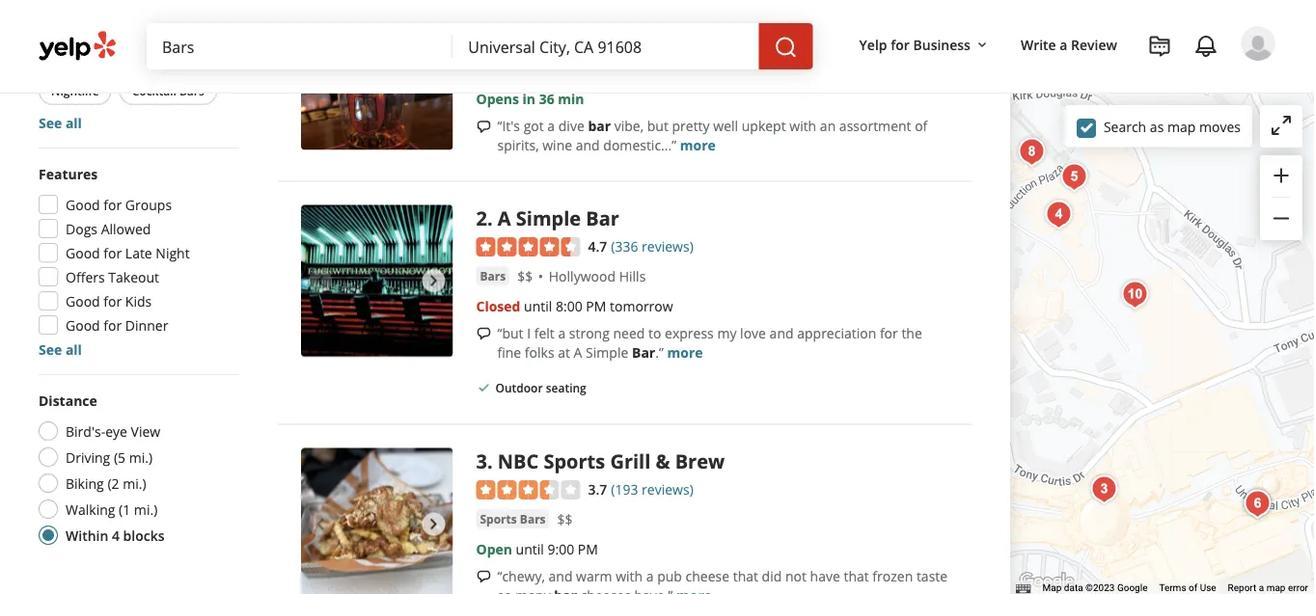Task type: vqa. For each thing, say whether or not it's contained in the screenshot.
Simple to the right
yes



Task type: describe. For each thing, give the bounding box(es) containing it.
bars for sports bars "button" underneath 4.5 star rating image
[[520, 61, 546, 77]]

(336
[[611, 237, 638, 256]]

1 horizontal spatial group
[[1260, 155, 1303, 240]]

2 . a simple bar
[[476, 206, 620, 232]]

reviews) for grill
[[642, 481, 694, 499]]

good for dinner
[[66, 316, 168, 334]]

Find text field
[[162, 36, 437, 57]]

4.5 star rating image
[[476, 31, 581, 50]]

write
[[1021, 35, 1057, 54]]

studio
[[714, 61, 755, 79]]

write a review
[[1021, 35, 1118, 54]]

0 horizontal spatial nbc sports grill & brew image
[[301, 449, 453, 595]]

2 that from the left
[[844, 568, 869, 586]]

domestic..."
[[604, 137, 677, 155]]

data
[[1064, 583, 1083, 594]]

mi.) for biking (2 mi.)
[[123, 474, 146, 493]]

3.7 link
[[588, 479, 607, 499]]

"but
[[498, 324, 524, 343]]

$
[[691, 61, 699, 79]]

(2
[[108, 474, 119, 493]]

more link for bar ." more
[[667, 344, 703, 362]]

sports bars button down 4.5 star rating image
[[476, 60, 550, 79]]

nbc sports grill & brew link
[[498, 449, 725, 475]]

have
[[810, 568, 840, 586]]

cocktail bars button
[[119, 76, 217, 105]]

frozen
[[873, 568, 913, 586]]

see for 1st 'see all' button from the bottom of the page
[[39, 340, 62, 359]]

karaoke
[[561, 61, 609, 77]]

1 vertical spatial bars button
[[476, 267, 510, 286]]

more link for "it's got a dive bar
[[680, 137, 716, 155]]

did
[[762, 568, 782, 586]]

i
[[527, 324, 531, 343]]

4.7 star rating image
[[476, 238, 581, 257]]

map data ©2023 google
[[1043, 583, 1148, 594]]

none field the near
[[468, 36, 744, 57]]

at
[[558, 344, 570, 362]]

good for good for dinner
[[66, 316, 100, 334]]

4.5
[[588, 30, 607, 49]]

see for 'see all' button in see all group
[[39, 113, 62, 132]]

and inside vibe, but pretty well upkept with an assortment of spirits, wine and domestic..."
[[576, 137, 600, 155]]

(5
[[114, 448, 126, 467]]

outdoor seating
[[496, 381, 587, 397]]

simple inside the "but i felt a strong need to express my love and appreciation for the fine folks at a simple
[[586, 344, 629, 362]]

bars link
[[476, 267, 510, 286]]

within
[[66, 526, 108, 545]]

see all for 'see all' button in see all group
[[39, 113, 82, 132]]

(193 reviews)
[[611, 481, 694, 499]]

offers
[[66, 268, 105, 286]]

pretty
[[672, 117, 710, 136]]

a right got
[[548, 117, 555, 136]]

(336 reviews)
[[611, 237, 694, 256]]

my
[[717, 324, 737, 343]]

moves
[[1200, 118, 1241, 136]]

16 speech v2 image for 2
[[476, 327, 492, 342]]

1 slideshow element from the top
[[301, 0, 453, 150]]

3.7
[[588, 481, 607, 499]]

map for error
[[1267, 583, 1286, 594]]

dinner
[[125, 316, 168, 334]]

studio city
[[714, 61, 782, 79]]

previous image for 3
[[309, 513, 332, 536]]

cocktail bars
[[132, 83, 204, 98]]

good for late night
[[66, 244, 190, 262]]

well
[[713, 117, 738, 136]]

features
[[39, 165, 98, 183]]

36
[[539, 90, 555, 109]]

sports for sports bars "button" underneath 4.5 star rating image
[[480, 61, 517, 77]]

warm
[[576, 568, 612, 586]]

min
[[558, 90, 584, 109]]

bars for sports bars "button" above "nightlife"
[[90, 46, 115, 62]]

search as map moves
[[1104, 118, 1241, 136]]

1 vertical spatial of
[[1189, 583, 1198, 594]]

pm for simple
[[586, 297, 606, 316]]

hog's head image
[[1040, 195, 1079, 234]]

to
[[649, 324, 662, 343]]

16 checkmark v2 image
[[476, 381, 492, 396]]

(193 reviews) link
[[611, 479, 694, 499]]

a simple bar image
[[301, 206, 453, 358]]

a right write
[[1060, 35, 1068, 54]]

dive bars button
[[621, 60, 683, 79]]

search
[[1104, 118, 1147, 136]]

closed until 8:00 pm tomorrow
[[476, 297, 673, 316]]

walking
[[66, 500, 115, 519]]

wasabi at citywalk image
[[1116, 276, 1155, 314]]

driving
[[66, 448, 110, 467]]

1 vertical spatial bar
[[632, 344, 656, 362]]

terms of use link
[[1160, 583, 1217, 594]]

&
[[656, 449, 670, 475]]

good for good for groups
[[66, 195, 100, 214]]

reviews) for bar
[[642, 237, 694, 256]]

bird's-eye view
[[66, 422, 160, 441]]

(102
[[611, 30, 638, 49]]

strong
[[569, 324, 610, 343]]

within 4 blocks
[[66, 526, 165, 545]]

need
[[613, 324, 645, 343]]

slideshow element for 2
[[301, 206, 453, 358]]

blocks
[[123, 526, 165, 545]]

kids
[[125, 292, 152, 310]]

cocktail
[[132, 83, 176, 98]]

0 vertical spatial simple
[[516, 206, 581, 232]]

city
[[758, 61, 782, 79]]

group containing features
[[33, 164, 239, 359]]

eye
[[105, 422, 127, 441]]

projects image
[[1148, 35, 1172, 58]]

moe's tavern image
[[1055, 158, 1094, 196]]

sports bars for sports bars "button" underneath 4.5 star rating image
[[480, 61, 546, 77]]

1 vertical spatial more
[[667, 344, 703, 362]]

for for late
[[104, 244, 122, 262]]

pubs button
[[118, 3, 171, 32]]

so
[[498, 587, 512, 595]]

1 previous image from the top
[[309, 63, 332, 86]]

until for simple
[[524, 297, 552, 316]]

report
[[1228, 583, 1257, 594]]

"but i felt a strong need to express my love and appreciation for the fine folks at a simple
[[498, 324, 922, 362]]

bird's-
[[66, 422, 105, 441]]

sports for sports bars "button" under the 3.7 star rating image
[[480, 512, 517, 528]]

$$ for sports
[[557, 511, 573, 530]]

hills
[[619, 268, 646, 286]]

groups
[[125, 195, 172, 214]]

as
[[1150, 118, 1164, 136]]

2 see all button from the top
[[39, 340, 82, 359]]

bars for cocktail bars button
[[179, 83, 204, 98]]

until for sports
[[516, 541, 544, 559]]

option group containing distance
[[33, 391, 239, 551]]

9:00
[[548, 541, 574, 559]]

greg r. image
[[1241, 26, 1276, 61]]

wine
[[543, 137, 572, 155]]

1 reviews) from the top
[[642, 30, 694, 49]]

brew
[[675, 449, 725, 475]]

4.7 link
[[588, 235, 607, 256]]

all for 1st 'see all' button from the bottom of the page
[[66, 340, 82, 359]]

see all for 1st 'see all' button from the bottom of the page
[[39, 340, 82, 359]]

good for good for kids
[[66, 292, 100, 310]]

for for business
[[891, 35, 910, 54]]

dive
[[559, 117, 585, 136]]

terms of use
[[1160, 583, 1217, 594]]

yelp
[[860, 35, 887, 54]]

opens
[[476, 90, 519, 109]]



Task type: locate. For each thing, give the bounding box(es) containing it.
bars up "nightlife"
[[90, 46, 115, 62]]

bar up the 4.7 link at the left of the page
[[586, 206, 620, 232]]

. for 3
[[487, 449, 493, 475]]

next image for "but i felt a strong need to express my love and appreciation for the fine folks at a simple
[[422, 270, 445, 293]]

review
[[1071, 35, 1118, 54]]

bars
[[90, 46, 115, 62], [148, 46, 173, 62], [520, 61, 546, 77], [653, 61, 679, 77], [179, 83, 204, 98], [480, 268, 506, 284], [520, 512, 546, 528]]

upkept
[[742, 117, 786, 136]]

not
[[786, 568, 807, 586]]

yelp for business
[[860, 35, 971, 54]]

mi.) right the (1
[[134, 500, 158, 519]]

that right have
[[844, 568, 869, 586]]

1 vertical spatial .
[[487, 449, 493, 475]]

a right at at the left bottom of the page
[[574, 344, 582, 362]]

3 previous image from the top
[[309, 513, 332, 536]]

of inside vibe, but pretty well upkept with an assortment of spirits, wine and domestic..."
[[915, 117, 928, 136]]

dogs allowed
[[66, 220, 151, 238]]

1 vertical spatial reviews)
[[642, 237, 694, 256]]

next image for "it's got a dive
[[422, 63, 445, 86]]

user actions element
[[844, 24, 1303, 143]]

3.7 star rating image
[[476, 481, 581, 501]]

2 vertical spatial reviews)
[[642, 481, 694, 499]]

$$ down 4.7 star rating image
[[518, 268, 533, 286]]

1 horizontal spatial a
[[574, 344, 582, 362]]

pm
[[586, 297, 606, 316], [578, 541, 598, 559]]

1 see from the top
[[39, 113, 62, 132]]

1 see all button from the top
[[39, 113, 82, 132]]

simple down 'strong'
[[586, 344, 629, 362]]

0 vertical spatial see
[[39, 113, 62, 132]]

1 vertical spatial see all button
[[39, 340, 82, 359]]

16 speech v2 image
[[476, 119, 492, 135]]

felt
[[534, 324, 555, 343]]

see all down nightlife "button"
[[39, 113, 82, 132]]

late
[[125, 244, 152, 262]]

16 speech v2 image down open
[[476, 570, 492, 585]]

0 vertical spatial .
[[487, 206, 493, 232]]

sports up opens
[[480, 61, 517, 77]]

0 vertical spatial $$
[[518, 268, 533, 286]]

sports bars link down 4.5 star rating image
[[476, 60, 550, 79]]

sports up "nightlife"
[[51, 46, 87, 62]]

1 good from the top
[[66, 195, 100, 214]]

1 vertical spatial $$
[[557, 511, 573, 530]]

0 vertical spatial more
[[680, 137, 716, 155]]

0 horizontal spatial simple
[[516, 206, 581, 232]]

0 vertical spatial slideshow element
[[301, 0, 453, 150]]

Near text field
[[468, 36, 744, 57]]

more down pretty
[[680, 137, 716, 155]]

antojitos cocina mexicana image
[[1239, 485, 1277, 524]]

reviews) right (336
[[642, 237, 694, 256]]

previous image
[[309, 63, 332, 86], [309, 270, 332, 293], [309, 513, 332, 536]]

$$ for simple
[[518, 268, 533, 286]]

for left the
[[880, 324, 898, 343]]

for down good for kids
[[104, 316, 122, 334]]

1 vertical spatial until
[[516, 541, 544, 559]]

a left pub
[[646, 568, 654, 586]]

bars left $
[[653, 61, 679, 77]]

option group
[[33, 391, 239, 551]]

0 vertical spatial pm
[[586, 297, 606, 316]]

a right report
[[1259, 583, 1264, 594]]

0 vertical spatial next image
[[422, 63, 445, 86]]

good for groups
[[66, 195, 172, 214]]

and inside the "but i felt a strong need to express my love and appreciation for the fine folks at a simple
[[770, 324, 794, 343]]

1 16 speech v2 image from the top
[[476, 327, 492, 342]]

next image
[[422, 513, 445, 536]]

sports up 3.7 link
[[544, 449, 605, 475]]

slideshow element
[[301, 0, 453, 150], [301, 206, 453, 358], [301, 449, 453, 595]]

pub
[[657, 568, 682, 586]]

3 good from the top
[[66, 292, 100, 310]]

None search field
[[147, 23, 817, 69]]

none field find
[[162, 36, 437, 57]]

bars button up closed
[[476, 267, 510, 286]]

nightlife button
[[39, 76, 112, 105]]

love
[[740, 324, 766, 343]]

many
[[516, 587, 551, 595]]

0 horizontal spatial $$
[[518, 268, 533, 286]]

grill
[[610, 449, 651, 475]]

1 that from the left
[[733, 568, 759, 586]]

group
[[1260, 155, 1303, 240], [33, 164, 239, 359]]

the
[[902, 324, 922, 343]]

see down nightlife "button"
[[39, 113, 62, 132]]

0 vertical spatial map
[[1168, 118, 1196, 136]]

until up the felt
[[524, 297, 552, 316]]

nbc sports grill & brew image
[[301, 449, 453, 595], [1085, 470, 1124, 509]]

0 horizontal spatial none field
[[162, 36, 437, 57]]

sports bars button
[[39, 40, 128, 69], [476, 60, 550, 79], [476, 510, 550, 530]]

seating
[[546, 381, 587, 397]]

2 vertical spatial slideshow element
[[301, 449, 453, 595]]

2 next image from the top
[[422, 270, 445, 293]]

4
[[112, 526, 120, 545]]

1 vertical spatial more link
[[667, 344, 703, 362]]

keyboard shortcuts image
[[1016, 584, 1031, 594]]

. for 2
[[487, 206, 493, 232]]

1 vertical spatial next image
[[422, 270, 445, 293]]

assortment
[[840, 117, 912, 136]]

bars button
[[135, 40, 185, 69], [476, 267, 510, 286]]

more link down the express
[[667, 344, 703, 362]]

1 vertical spatial with
[[616, 568, 643, 586]]

bars for sports bars "button" under the 3.7 star rating image
[[520, 512, 546, 528]]

bars down 4.5 star rating image
[[520, 61, 546, 77]]

good down the dogs
[[66, 244, 100, 262]]

good for kids
[[66, 292, 152, 310]]

0 vertical spatial previous image
[[309, 63, 332, 86]]

notifications image
[[1195, 35, 1218, 58]]

fine
[[498, 344, 521, 362]]

in
[[523, 90, 536, 109]]

all
[[66, 113, 82, 132], [66, 340, 82, 359]]

hollywood
[[549, 268, 616, 286]]

with inside vibe, but pretty well upkept with an assortment of spirits, wine and domestic..."
[[790, 117, 817, 136]]

mi.) right the (2
[[123, 474, 146, 493]]

all down good for dinner
[[66, 340, 82, 359]]

1 sports bars link from the top
[[476, 60, 550, 79]]

sports for sports bars "button" above "nightlife"
[[51, 46, 87, 62]]

0 vertical spatial more link
[[680, 137, 716, 155]]

None field
[[162, 36, 437, 57], [468, 36, 744, 57]]

1 vertical spatial slideshow element
[[301, 206, 453, 358]]

bar ." more
[[632, 344, 703, 362]]

good for good for late night
[[66, 244, 100, 262]]

see all group
[[35, 0, 239, 132]]

1 vertical spatial previous image
[[309, 270, 332, 293]]

write a review link
[[1013, 27, 1125, 62]]

offers takeout
[[66, 268, 159, 286]]

see all inside group
[[39, 340, 82, 359]]

zoom in image
[[1270, 164, 1293, 187]]

(193
[[611, 481, 638, 499]]

1 horizontal spatial simple
[[586, 344, 629, 362]]

karaoke button
[[557, 60, 613, 79]]

map right the as
[[1168, 118, 1196, 136]]

an
[[820, 117, 836, 136]]

with inside "chewy, and warm with a pub cheese that did not have that frozen taste so many
[[616, 568, 643, 586]]

0 vertical spatial sports bars link
[[476, 60, 550, 79]]

a inside the "but i felt a strong need to express my love and appreciation for the fine folks at a simple
[[558, 324, 566, 343]]

map region
[[925, 0, 1314, 595]]

(102 reviews)
[[611, 30, 694, 49]]

biking
[[66, 474, 104, 493]]

open
[[476, 541, 512, 559]]

vibe,
[[615, 117, 644, 136]]

bars button up cocktail
[[135, 40, 185, 69]]

1 vertical spatial and
[[770, 324, 794, 343]]

simple
[[516, 206, 581, 232], [586, 344, 629, 362]]

for up offers takeout
[[104, 244, 122, 262]]

0 vertical spatial mi.)
[[129, 448, 153, 467]]

0 vertical spatial 16 speech v2 image
[[476, 327, 492, 342]]

0 horizontal spatial group
[[33, 164, 239, 359]]

search image
[[775, 36, 798, 59]]

all down nightlife "button"
[[66, 113, 82, 132]]

a inside "chewy, and warm with a pub cheese that did not have that frozen taste so many
[[646, 568, 654, 586]]

0 vertical spatial until
[[524, 297, 552, 316]]

2 see all from the top
[[39, 340, 82, 359]]

sports bars for sports bars "button" under the 3.7 star rating image
[[480, 512, 546, 528]]

sports bars inside see all group
[[51, 46, 115, 62]]

mi.) for walking (1 mi.)
[[134, 500, 158, 519]]

pm for sports
[[578, 541, 598, 559]]

closed
[[476, 297, 521, 316]]

sports bars down the 3.7 star rating image
[[480, 512, 546, 528]]

2 all from the top
[[66, 340, 82, 359]]

and right love
[[770, 324, 794, 343]]

0 vertical spatial of
[[915, 117, 928, 136]]

all inside group
[[66, 340, 82, 359]]

2 16 speech v2 image from the top
[[476, 570, 492, 585]]

see all button up distance
[[39, 340, 82, 359]]

2 see from the top
[[39, 340, 62, 359]]

2 sports bars link from the top
[[476, 510, 550, 530]]

0 vertical spatial a
[[498, 206, 511, 232]]

of left the use
[[1189, 583, 1198, 594]]

bar
[[588, 117, 611, 136]]

mi.) right the '(5'
[[129, 448, 153, 467]]

more down the express
[[667, 344, 703, 362]]

1 next image from the top
[[422, 63, 445, 86]]

biking (2 mi.)
[[66, 474, 146, 493]]

night
[[156, 244, 190, 262]]

a right the felt
[[558, 324, 566, 343]]

0 horizontal spatial and
[[549, 568, 573, 586]]

and inside "chewy, and warm with a pub cheese that did not have that frozen taste so many
[[549, 568, 573, 586]]

2 vertical spatial and
[[549, 568, 573, 586]]

good down good for kids
[[66, 316, 100, 334]]

with right warm
[[616, 568, 643, 586]]

2 none field from the left
[[468, 36, 744, 57]]

dive bars link
[[621, 60, 683, 79]]

(1
[[119, 500, 131, 519]]

3 reviews) from the top
[[642, 481, 694, 499]]

1 vertical spatial see all
[[39, 340, 82, 359]]

. left nbc
[[487, 449, 493, 475]]

business
[[913, 35, 971, 54]]

yelp for business button
[[852, 27, 998, 62]]

1 horizontal spatial none field
[[468, 36, 744, 57]]

1 none field from the left
[[162, 36, 437, 57]]

appreciation
[[797, 324, 877, 343]]

a inside the "but i felt a strong need to express my love and appreciation for the fine folks at a simple
[[574, 344, 582, 362]]

dogs
[[66, 220, 97, 238]]

more
[[680, 137, 716, 155], [667, 344, 703, 362]]

bars up closed
[[480, 268, 506, 284]]

see up distance
[[39, 340, 62, 359]]

good down offers
[[66, 292, 100, 310]]

sports bars up "nightlife"
[[51, 46, 115, 62]]

reviews) up dive bars
[[642, 30, 694, 49]]

0 vertical spatial see all button
[[39, 113, 82, 132]]

1 . from the top
[[487, 206, 493, 232]]

1 vertical spatial sports bars link
[[476, 510, 550, 530]]

dive bars
[[625, 61, 679, 77]]

16 speech v2 image
[[476, 327, 492, 342], [476, 570, 492, 585]]

residuals tavern image
[[301, 0, 453, 150]]

map for moves
[[1168, 118, 1196, 136]]

0 horizontal spatial of
[[915, 117, 928, 136]]

0 vertical spatial with
[[790, 117, 817, 136]]

of right assortment
[[915, 117, 928, 136]]

mi.) for driving (5 mi.)
[[129, 448, 153, 467]]

google image
[[1016, 569, 1079, 595]]

terms
[[1160, 583, 1187, 594]]

slideshow element for 3
[[301, 449, 453, 595]]

1 see all from the top
[[39, 113, 82, 132]]

bar down to
[[632, 344, 656, 362]]

4.7
[[588, 237, 607, 256]]

1 vertical spatial a
[[574, 344, 582, 362]]

for inside the "but i felt a strong need to express my love and appreciation for the fine folks at a simple
[[880, 324, 898, 343]]

use
[[1200, 583, 1217, 594]]

2 slideshow element from the top
[[301, 206, 453, 358]]

jimmy buffett's margaritaville image
[[1239, 485, 1277, 524]]

4.5 link
[[588, 28, 607, 49]]

zoom out image
[[1270, 207, 1293, 230]]

"chewy, and warm with a pub cheese that did not have that frozen taste so many
[[498, 568, 948, 595]]

16 speech v2 image for 3
[[476, 570, 492, 585]]

see all inside group
[[39, 113, 82, 132]]

0 vertical spatial reviews)
[[642, 30, 694, 49]]

1 horizontal spatial map
[[1267, 583, 1286, 594]]

1 vertical spatial 16 speech v2 image
[[476, 570, 492, 585]]

0 horizontal spatial bars button
[[135, 40, 185, 69]]

see all button inside see all group
[[39, 113, 82, 132]]

1 vertical spatial map
[[1267, 583, 1286, 594]]

16 chevron down v2 image
[[975, 37, 990, 53]]

2 vertical spatial mi.)
[[134, 500, 158, 519]]

0 vertical spatial see all
[[39, 113, 82, 132]]

1 vertical spatial mi.)
[[123, 474, 146, 493]]

0 vertical spatial bars button
[[135, 40, 185, 69]]

bars right cocktail
[[179, 83, 204, 98]]

all for 'see all' button in see all group
[[66, 113, 82, 132]]

driving (5 mi.)
[[66, 448, 153, 467]]

4 good from the top
[[66, 316, 100, 334]]

that left did
[[733, 568, 759, 586]]

0 horizontal spatial that
[[733, 568, 759, 586]]

(102 reviews) link
[[611, 28, 694, 49]]

for up dogs allowed
[[104, 195, 122, 214]]

sports bars for sports bars "button" above "nightlife"
[[51, 46, 115, 62]]

sports bars link down the 3.7 star rating image
[[476, 510, 550, 530]]

sports up open
[[480, 512, 517, 528]]

expand map image
[[1270, 114, 1293, 137]]

for down offers takeout
[[104, 292, 122, 310]]

1 all from the top
[[66, 113, 82, 132]]

1 vertical spatial all
[[66, 340, 82, 359]]

google
[[1117, 583, 1148, 594]]

2 previous image from the top
[[309, 270, 332, 293]]

a right the 2
[[498, 206, 511, 232]]

2 horizontal spatial and
[[770, 324, 794, 343]]

for inside button
[[891, 35, 910, 54]]

a
[[498, 206, 511, 232], [574, 344, 582, 362]]

bars down the 3.7 star rating image
[[520, 512, 546, 528]]

next image
[[422, 63, 445, 86], [422, 270, 445, 293]]

all inside group
[[66, 113, 82, 132]]

0 horizontal spatial with
[[616, 568, 643, 586]]

for for dinner
[[104, 316, 122, 334]]

see all button down nightlife "button"
[[39, 113, 82, 132]]

1 horizontal spatial bar
[[632, 344, 656, 362]]

1 horizontal spatial and
[[576, 137, 600, 155]]

1 horizontal spatial nbc sports grill & brew image
[[1085, 470, 1124, 509]]

previous image for 2
[[309, 270, 332, 293]]

2 vertical spatial previous image
[[309, 513, 332, 536]]

$$ up 9:00
[[557, 511, 573, 530]]

©2023
[[1086, 583, 1115, 594]]

0 horizontal spatial bar
[[586, 206, 620, 232]]

3 slideshow element from the top
[[301, 449, 453, 595]]

bars for dive bars button
[[653, 61, 679, 77]]

good up the dogs
[[66, 195, 100, 214]]

0 horizontal spatial a
[[498, 206, 511, 232]]

with
[[790, 117, 817, 136], [616, 568, 643, 586]]

0 vertical spatial all
[[66, 113, 82, 132]]

1 vertical spatial pm
[[578, 541, 598, 559]]

simple up 4.7 star rating image
[[516, 206, 581, 232]]

for right yelp
[[891, 35, 910, 54]]

1 horizontal spatial bars button
[[476, 267, 510, 286]]

sports bars button up "nightlife"
[[39, 40, 128, 69]]

view
[[131, 422, 160, 441]]

1 horizontal spatial $$
[[557, 511, 573, 530]]

for for groups
[[104, 195, 122, 214]]

for for kids
[[104, 292, 122, 310]]

tomorrow
[[610, 297, 673, 316]]

see inside group
[[39, 113, 62, 132]]

reviews) down &
[[642, 481, 694, 499]]

duff brewery beer garden image
[[1013, 133, 1052, 171]]

see all up distance
[[39, 340, 82, 359]]

and down bar
[[576, 137, 600, 155]]

and down 9:00
[[549, 568, 573, 586]]

1 horizontal spatial that
[[844, 568, 869, 586]]

2 reviews) from the top
[[642, 237, 694, 256]]

0 horizontal spatial map
[[1168, 118, 1196, 136]]

1 horizontal spatial of
[[1189, 583, 1198, 594]]

folks
[[525, 344, 555, 362]]

0 vertical spatial and
[[576, 137, 600, 155]]

karaoke link
[[557, 60, 613, 79]]

map left error
[[1267, 583, 1286, 594]]

pm right 9:00
[[578, 541, 598, 559]]

sports
[[51, 46, 87, 62], [480, 61, 517, 77], [544, 449, 605, 475], [480, 512, 517, 528]]

16 speech v2 image left "but
[[476, 327, 492, 342]]

1 vertical spatial see
[[39, 340, 62, 359]]

sports bars down 4.5 star rating image
[[480, 61, 546, 77]]

. up 4.7 star rating image
[[487, 206, 493, 232]]

nbc
[[498, 449, 539, 475]]

1 vertical spatial simple
[[586, 344, 629, 362]]

distance
[[39, 391, 97, 410]]

pm right 8:00
[[586, 297, 606, 316]]

cheese
[[686, 568, 730, 586]]

bars up cocktail
[[148, 46, 173, 62]]

more link down pretty
[[680, 137, 716, 155]]

2 good from the top
[[66, 244, 100, 262]]

sports bars button down the 3.7 star rating image
[[476, 510, 550, 530]]

0 vertical spatial bar
[[586, 206, 620, 232]]

2 . from the top
[[487, 449, 493, 475]]

1 horizontal spatial with
[[790, 117, 817, 136]]

sports inside see all group
[[51, 46, 87, 62]]

until up "chewy,
[[516, 541, 544, 559]]

with left an
[[790, 117, 817, 136]]



